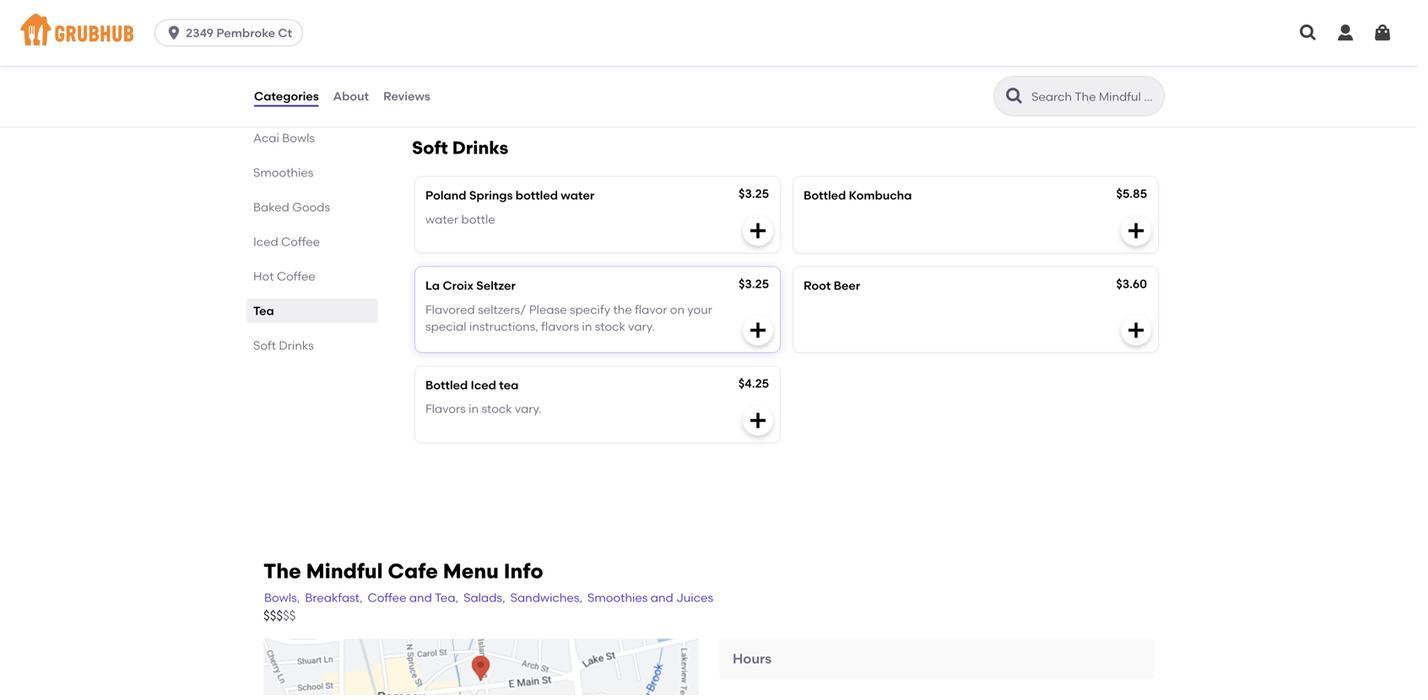 Task type: locate. For each thing, give the bounding box(es) containing it.
0 vertical spatial smoothies
[[253, 166, 314, 180]]

1 $3.25 from the top
[[739, 187, 769, 201]]

0 horizontal spatial soft
[[253, 339, 276, 353]]

specify
[[570, 302, 610, 317]]

1 vertical spatial drinks
[[279, 339, 314, 353]]

bottled
[[804, 188, 846, 203], [425, 378, 468, 392]]

vary. inside flavored seltzers/ please specify the flavor on your special instructions, flavors in stock vary.
[[628, 320, 655, 334]]

0 horizontal spatial water
[[425, 212, 458, 226]]

1 vertical spatial bowls
[[282, 131, 315, 145]]

and
[[409, 591, 432, 605], [651, 591, 673, 605]]

flavors
[[425, 402, 466, 416]]

0 horizontal spatial vary.
[[515, 402, 542, 416]]

flavored
[[425, 302, 475, 317]]

soft down tea
[[253, 339, 276, 353]]

coffee and tea, button
[[367, 589, 459, 607]]

in inside flavored seltzers/ please specify the flavor on your special instructions, flavors in stock vary.
[[582, 320, 592, 334]]

$3.25 for bottled
[[739, 187, 769, 201]]

2349 pembroke ct
[[186, 26, 292, 40]]

$5.85
[[1116, 187, 1147, 201]]

1 horizontal spatial in
[[582, 320, 592, 334]]

0 vertical spatial stock
[[595, 320, 625, 334]]

info
[[504, 559, 543, 584]]

0 vertical spatial vary.
[[628, 320, 655, 334]]

iced up hot
[[253, 235, 278, 249]]

svg image
[[1298, 23, 1319, 43], [748, 70, 768, 91], [1126, 221, 1146, 241], [748, 320, 768, 340]]

0 vertical spatial soft
[[412, 137, 448, 159]]

0 vertical spatial iced
[[253, 235, 278, 249]]

0 vertical spatial drinks
[[452, 137, 508, 159]]

croix
[[443, 279, 474, 293]]

0 vertical spatial water
[[561, 188, 595, 203]]

1 horizontal spatial soft
[[412, 137, 448, 159]]

vary. down the flavor on the left top
[[628, 320, 655, 334]]

0 horizontal spatial in
[[469, 402, 479, 416]]

categories
[[254, 89, 319, 103]]

menu
[[443, 559, 499, 584]]

reviews button
[[382, 66, 431, 127]]

smoothies
[[253, 166, 314, 180], [588, 591, 648, 605]]

1 vertical spatial bottled
[[425, 378, 468, 392]]

breakfast,
[[305, 591, 363, 605]]

vary.
[[628, 320, 655, 334], [515, 402, 542, 416]]

search icon image
[[1005, 86, 1025, 106]]

mindful
[[306, 559, 383, 584]]

coffee down the baked goods
[[281, 235, 320, 249]]

stock inside flavored seltzers/ please specify the flavor on your special instructions, flavors in stock vary.
[[595, 320, 625, 334]]

sandwiches,
[[510, 591, 582, 605]]

1 horizontal spatial stock
[[595, 320, 625, 334]]

stock down tea
[[482, 402, 512, 416]]

iced up flavors in stock vary.
[[471, 378, 496, 392]]

coffee right hot
[[277, 269, 316, 284]]

svg image
[[1335, 23, 1356, 43], [1373, 23, 1393, 43], [166, 24, 182, 41], [748, 221, 768, 241], [1126, 320, 1146, 340], [748, 411, 768, 431]]

2 and from the left
[[651, 591, 673, 605]]

0 vertical spatial coffee
[[281, 235, 320, 249]]

bottled up flavors
[[425, 378, 468, 392]]

1 vertical spatial coffee
[[277, 269, 316, 284]]

stock
[[595, 320, 625, 334], [482, 402, 512, 416]]

bottled for bottled iced tea
[[425, 378, 468, 392]]

seltzer
[[476, 279, 516, 293]]

and left juices
[[651, 591, 673, 605]]

sandwiches, button
[[510, 589, 583, 607]]

coffee down the mindful cafe menu info
[[368, 591, 406, 605]]

acai bowls
[[253, 131, 315, 145]]

bowls
[[281, 62, 314, 76], [282, 131, 315, 145]]

bottled for bottled kombucha
[[804, 188, 846, 203]]

in down bottled iced tea
[[469, 402, 479, 416]]

stock down the
[[595, 320, 625, 334]]

coffee
[[281, 235, 320, 249], [277, 269, 316, 284], [368, 591, 406, 605]]

2 $3.25 from the top
[[739, 277, 769, 291]]

0 vertical spatial $3.25
[[739, 187, 769, 201]]

drinks down hot coffee
[[279, 339, 314, 353]]

0 vertical spatial bottled
[[804, 188, 846, 203]]

1 horizontal spatial vary.
[[628, 320, 655, 334]]

1 vertical spatial soft
[[253, 339, 276, 353]]

0 horizontal spatial smoothies
[[253, 166, 314, 180]]

drinks
[[452, 137, 508, 159], [279, 339, 314, 353]]

iced
[[253, 235, 278, 249], [471, 378, 496, 392]]

2349
[[186, 26, 214, 40]]

1 horizontal spatial smoothies
[[588, 591, 648, 605]]

1 vertical spatial in
[[469, 402, 479, 416]]

bowls up categories
[[281, 62, 314, 76]]

hours
[[733, 651, 772, 667]]

smoothies right sandwiches,
[[588, 591, 648, 605]]

soft drinks up poland
[[412, 137, 508, 159]]

main navigation navigation
[[0, 0, 1418, 66]]

1 horizontal spatial and
[[651, 591, 673, 605]]

bottled left kombucha
[[804, 188, 846, 203]]

seltzers/
[[478, 302, 526, 317]]

soft
[[412, 137, 448, 159], [253, 339, 276, 353]]

bowls for rice bowls
[[281, 62, 314, 76]]

$3.25
[[739, 187, 769, 201], [739, 277, 769, 291]]

juices
[[676, 591, 713, 605]]

0 vertical spatial bowls
[[281, 62, 314, 76]]

kombucha
[[849, 188, 912, 203]]

1 vertical spatial iced
[[471, 378, 496, 392]]

smoothies and juices button
[[587, 589, 714, 607]]

bowls right acai
[[282, 131, 315, 145]]

soup
[[253, 96, 283, 111]]

water
[[561, 188, 595, 203], [425, 212, 458, 226]]

instructions,
[[469, 320, 538, 334]]

1 vertical spatial stock
[[482, 402, 512, 416]]

0 horizontal spatial stock
[[482, 402, 512, 416]]

0 horizontal spatial bottled
[[425, 378, 468, 392]]

baked goods
[[253, 200, 330, 214]]

flavor
[[635, 302, 667, 317]]

your
[[687, 302, 712, 317]]

soft up poland
[[412, 137, 448, 159]]

in
[[582, 320, 592, 334], [469, 402, 479, 416]]

0 horizontal spatial and
[[409, 591, 432, 605]]

in down the specify
[[582, 320, 592, 334]]

1 vertical spatial $3.25
[[739, 277, 769, 291]]

bowls, button
[[263, 589, 301, 607]]

1 vertical spatial water
[[425, 212, 458, 226]]

on
[[670, 302, 685, 317]]

1 horizontal spatial drinks
[[452, 137, 508, 159]]

0 vertical spatial in
[[582, 320, 592, 334]]

bottled iced tea
[[425, 378, 519, 392]]

$4.25
[[738, 376, 769, 391]]

iced coffee
[[253, 235, 320, 249]]

water down poland
[[425, 212, 458, 226]]

soft drinks down tea
[[253, 339, 314, 353]]

$3.60
[[1116, 277, 1147, 291]]

smoothies down "acai bowls"
[[253, 166, 314, 180]]

soft drinks
[[412, 137, 508, 159], [253, 339, 314, 353]]

and left tea,
[[409, 591, 432, 605]]

1 horizontal spatial bottled
[[804, 188, 846, 203]]

the
[[613, 302, 632, 317]]

hot
[[253, 269, 274, 284]]

drinks up springs
[[452, 137, 508, 159]]

tea,
[[435, 591, 458, 605]]

water right the bottled
[[561, 188, 595, 203]]

vary. down tea
[[515, 402, 542, 416]]

0 horizontal spatial soft drinks
[[253, 339, 314, 353]]

coffee for iced coffee
[[281, 235, 320, 249]]

1 horizontal spatial soft drinks
[[412, 137, 508, 159]]



Task type: describe. For each thing, give the bounding box(es) containing it.
1 vertical spatial soft drinks
[[253, 339, 314, 353]]

hot coffee
[[253, 269, 316, 284]]

salads,
[[464, 591, 505, 605]]

the
[[263, 559, 301, 584]]

water bottle
[[425, 212, 495, 226]]

2349 pembroke ct button
[[155, 19, 310, 46]]

bottle
[[461, 212, 495, 226]]

1 vertical spatial smoothies
[[588, 591, 648, 605]]

poland springs bottled water
[[425, 188, 595, 203]]

about
[[333, 89, 369, 103]]

coffee for hot coffee
[[277, 269, 316, 284]]

root beer
[[804, 279, 860, 293]]

cafe
[[388, 559, 438, 584]]

springs
[[469, 188, 513, 203]]

root
[[804, 279, 831, 293]]

0 horizontal spatial drinks
[[279, 339, 314, 353]]

svg image inside 2349 pembroke ct button
[[166, 24, 182, 41]]

tea
[[253, 304, 274, 318]]

svg image inside main navigation navigation
[[1298, 23, 1319, 43]]

Search The Mindful Cafe search field
[[1030, 89, 1159, 105]]

acai
[[253, 131, 279, 145]]

1 horizontal spatial water
[[561, 188, 595, 203]]

pembroke
[[216, 26, 275, 40]]

rice bowls
[[253, 62, 314, 76]]

2 vertical spatial coffee
[[368, 591, 406, 605]]

bowls for acai bowls
[[282, 131, 315, 145]]

baked
[[253, 200, 289, 214]]

flavors
[[541, 320, 579, 334]]

flavors in stock vary.
[[425, 402, 542, 416]]

reviews
[[383, 89, 430, 103]]

tea
[[499, 378, 519, 392]]

categories button
[[253, 66, 320, 127]]

bottled
[[516, 188, 558, 203]]

salads
[[253, 27, 292, 41]]

rice
[[253, 62, 278, 76]]

bowls, breakfast, coffee and tea, salads, sandwiches, smoothies and juices
[[264, 591, 713, 605]]

0 vertical spatial soft drinks
[[412, 137, 508, 159]]

1 vertical spatial vary.
[[515, 402, 542, 416]]

bowls,
[[264, 591, 300, 605]]

special
[[425, 320, 466, 334]]

breakfast, button
[[304, 589, 363, 607]]

ct
[[278, 26, 292, 40]]

goods
[[292, 200, 330, 214]]

$$$
[[263, 609, 283, 624]]

please
[[529, 302, 567, 317]]

1 and from the left
[[409, 591, 432, 605]]

0 horizontal spatial iced
[[253, 235, 278, 249]]

1 horizontal spatial iced
[[471, 378, 496, 392]]

la croix seltzer
[[425, 279, 516, 293]]

flavored seltzers/ please specify the flavor on your special instructions, flavors in stock vary.
[[425, 302, 712, 334]]

poland
[[425, 188, 466, 203]]

about button
[[332, 66, 370, 127]]

bottled kombucha
[[804, 188, 912, 203]]

beer
[[834, 279, 860, 293]]

la
[[425, 279, 440, 293]]

$3.25 for root
[[739, 277, 769, 291]]

$$$$$
[[263, 609, 296, 624]]

the mindful cafe menu info
[[263, 559, 543, 584]]

salads, button
[[463, 589, 506, 607]]



Task type: vqa. For each thing, say whether or not it's contained in the screenshot.
Acai Bowls on the top left
yes



